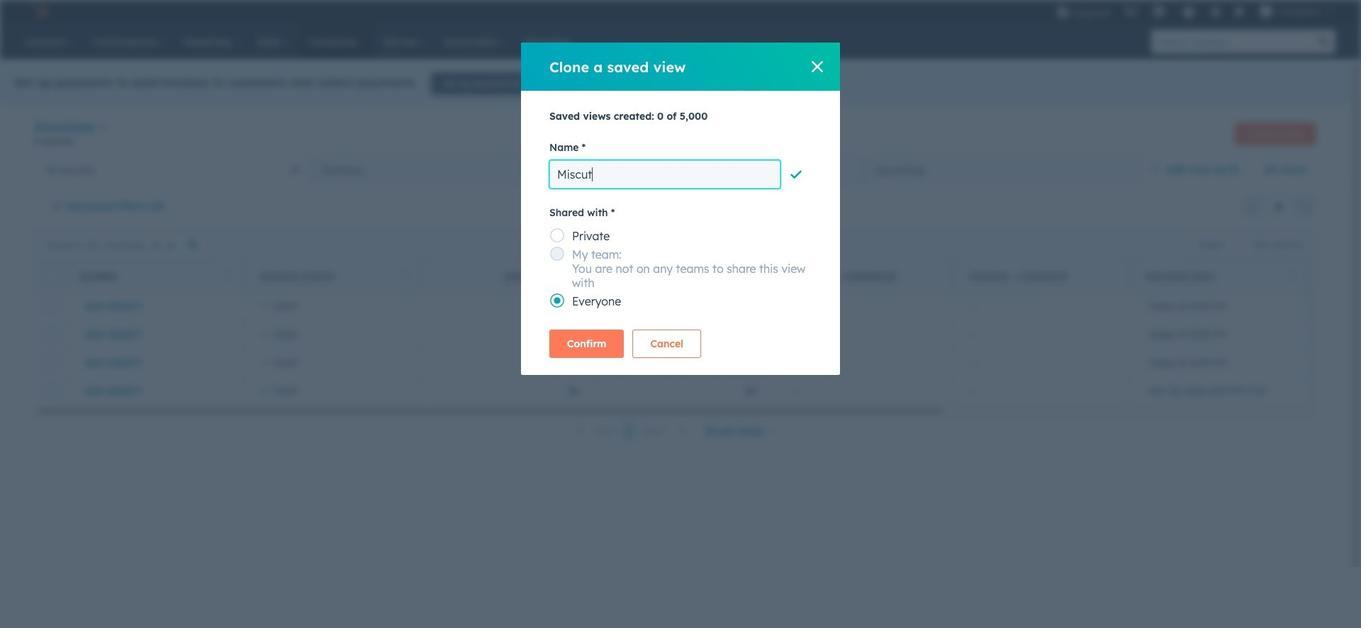 Task type: vqa. For each thing, say whether or not it's contained in the screenshot.
Search name, description, or SKU search box
no



Task type: describe. For each thing, give the bounding box(es) containing it.
1 press to sort. element from the left
[[226, 270, 231, 282]]

1 column header from the left
[[775, 261, 953, 292]]

Search ID, number, or amount billed search field
[[38, 232, 210, 258]]

2 column header from the left
[[953, 261, 1131, 292]]

5 press to sort. element from the left
[[1289, 270, 1294, 282]]

press to sort. image for 1st press to sort. element from the left
[[226, 270, 231, 280]]

1 press to sort. image from the left
[[403, 270, 408, 280]]

press to sort. image for fifth press to sort. element from the left
[[1289, 270, 1294, 280]]

pagination navigation
[[567, 422, 696, 441]]



Task type: locate. For each thing, give the bounding box(es) containing it.
None text field
[[549, 160, 780, 189]]

press to sort. element
[[226, 270, 231, 282], [403, 270, 408, 282], [581, 270, 587, 282], [759, 270, 764, 282], [1289, 270, 1294, 282]]

1 horizontal spatial press to sort. image
[[581, 270, 587, 280]]

marketplaces image
[[1152, 6, 1165, 19]]

press to sort. image
[[403, 270, 408, 280], [581, 270, 587, 280]]

jacob simon image
[[1259, 5, 1272, 18]]

3 press to sort. element from the left
[[581, 270, 587, 282]]

1 press to sort. image from the left
[[226, 270, 231, 280]]

0 horizontal spatial press to sort. image
[[226, 270, 231, 280]]

2 press to sort. element from the left
[[403, 270, 408, 282]]

dialog
[[521, 43, 840, 375]]

3 press to sort. image from the left
[[1289, 270, 1294, 280]]

2 press to sort. image from the left
[[581, 270, 587, 280]]

2 horizontal spatial press to sort. image
[[1289, 270, 1294, 280]]

4 press to sort. element from the left
[[759, 270, 764, 282]]

Search HubSpot search field
[[1151, 30, 1311, 54]]

banner
[[34, 116, 1316, 155]]

1 horizontal spatial press to sort. image
[[759, 270, 764, 280]]

press to sort. image
[[226, 270, 231, 280], [759, 270, 764, 280], [1289, 270, 1294, 280]]

0 horizontal spatial press to sort. image
[[403, 270, 408, 280]]

close image
[[812, 61, 823, 72]]

2 press to sort. image from the left
[[759, 270, 764, 280]]

menu
[[1049, 0, 1344, 23]]

column header
[[775, 261, 953, 292], [953, 261, 1131, 292]]

press to sort. image for 4th press to sort. element from the left
[[759, 270, 764, 280]]



